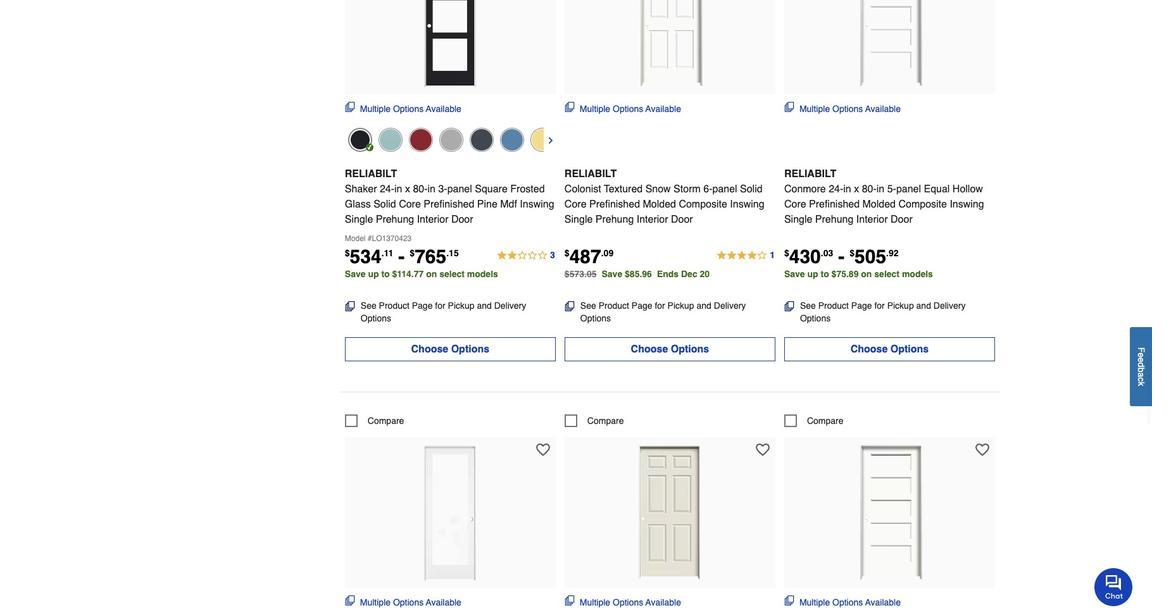 Task type: locate. For each thing, give the bounding box(es) containing it.
reliabilt up colonist at the top of the page
[[565, 168, 617, 180]]

solid inside reliabilt colonist textured snow storm 6-panel solid core prefinished molded composite inswing single prehung interior door
[[740, 183, 763, 195]]

1 horizontal spatial core
[[565, 199, 587, 210]]

0 horizontal spatial compare
[[368, 416, 404, 426]]

conmore
[[784, 183, 826, 195]]

0 horizontal spatial for
[[435, 301, 446, 311]]

3 prehung from the left
[[815, 214, 854, 225]]

5-
[[887, 183, 896, 195]]

pickup down save up to $75.89 on select models on the top
[[887, 301, 914, 311]]

1 inswing from the left
[[520, 199, 554, 210]]

1 horizontal spatial reliabilt
[[565, 168, 617, 180]]

to for $75.89
[[821, 269, 829, 279]]

1 horizontal spatial 24-
[[829, 183, 844, 195]]

1 up from the left
[[368, 269, 379, 279]]

multiple options available
[[360, 104, 461, 114], [580, 104, 681, 114], [800, 104, 901, 114], [360, 597, 461, 608], [580, 597, 681, 608], [800, 597, 901, 608]]

1 horizontal spatial door
[[671, 214, 693, 225]]

1 choose from the left
[[411, 344, 448, 355]]

0 horizontal spatial see
[[361, 301, 377, 311]]

compare inside '1000839076' element
[[368, 416, 404, 426]]

reliabilt inside reliabilt shaker 24-in x 80-in 3-panel square frosted glass solid core prefinished pine mdf inswing single prehung interior door
[[345, 168, 397, 180]]

2 horizontal spatial inswing
[[950, 199, 984, 210]]

see down 534
[[361, 301, 377, 311]]

1 horizontal spatial prehung
[[596, 214, 634, 225]]

1 models from the left
[[467, 269, 498, 279]]

compare
[[368, 416, 404, 426], [587, 416, 624, 426], [807, 416, 844, 426]]

1 vertical spatial solid
[[374, 199, 396, 210]]

reliabilt up conmore at the right of the page
[[784, 168, 837, 180]]

2 24- from the left
[[829, 183, 844, 195]]

0 vertical spatial solid
[[740, 183, 763, 195]]

compare inside 1000467101 element
[[587, 416, 624, 426]]

$ 487 .09
[[565, 245, 614, 268]]

2 page from the left
[[632, 301, 652, 311]]

1 horizontal spatial see
[[580, 301, 596, 311]]

door down the 5-
[[891, 214, 913, 225]]

2 horizontal spatial see
[[800, 301, 816, 311]]

3 see product page for pickup and delivery options from the left
[[800, 301, 966, 323]]

0 horizontal spatial choose
[[411, 344, 448, 355]]

$ for 430
[[784, 248, 789, 258]]

heart outline image
[[536, 443, 550, 457], [976, 443, 989, 457]]

2 horizontal spatial compare
[[807, 416, 844, 426]]

2 horizontal spatial choose
[[851, 344, 888, 355]]

x left the 5-
[[854, 183, 859, 195]]

to left $75.89
[[821, 269, 829, 279]]

2 save from the left
[[602, 269, 622, 279]]

3 pickup from the left
[[887, 301, 914, 311]]

colonist
[[565, 183, 601, 195]]

select down .15
[[440, 269, 465, 279]]

compare for '1000839076' element
[[368, 416, 404, 426]]

.92
[[886, 248, 899, 258]]

and
[[477, 301, 492, 311], [697, 301, 712, 311], [917, 301, 931, 311]]

see product page for pickup and delivery options
[[361, 301, 526, 323], [580, 301, 746, 323], [800, 301, 966, 323]]

page down $85.96
[[632, 301, 652, 311]]

0 horizontal spatial reliabilt
[[345, 168, 397, 180]]

2 horizontal spatial choose options
[[851, 344, 929, 355]]

0 horizontal spatial solid
[[374, 199, 396, 210]]

2 x from the left
[[854, 183, 859, 195]]

snow
[[646, 183, 671, 195]]

glass
[[345, 199, 371, 210]]

available for reliabilt conmore 5-panel equal hollow core primed molded composite inswing single prehung interior door image on the bottom
[[865, 597, 901, 608]]

b
[[1136, 368, 1147, 373]]

door down storm
[[671, 214, 693, 225]]

core
[[399, 199, 421, 210], [565, 199, 587, 210], [784, 199, 806, 210]]

hollow
[[953, 183, 983, 195]]

0 horizontal spatial to
[[381, 269, 390, 279]]

prefinished inside reliabilt conmore 24-in x 80-in 5-panel equal hollow core prefinished molded composite inswing single prehung interior door
[[809, 199, 860, 210]]

d
[[1136, 363, 1147, 368]]

1 horizontal spatial on
[[861, 269, 872, 279]]

1 horizontal spatial inswing
[[730, 199, 765, 210]]

save down 430
[[784, 269, 805, 279]]

compare inside 1000468523 element
[[807, 416, 844, 426]]

select
[[440, 269, 465, 279], [875, 269, 900, 279]]

pickup
[[448, 301, 475, 311], [668, 301, 694, 311], [887, 301, 914, 311]]

$ up $114.77
[[410, 248, 415, 258]]

0 horizontal spatial 24-
[[380, 183, 394, 195]]

x inside reliabilt shaker 24-in x 80-in 3-panel square frosted glass solid core prefinished pine mdf inswing single prehung interior door
[[405, 183, 410, 195]]

0 horizontal spatial on
[[426, 269, 437, 279]]

dec
[[681, 269, 698, 279]]

choose options for 3rd choose options link from left
[[851, 344, 929, 355]]

see product page for pickup and delivery options down 'ends'
[[580, 301, 746, 323]]

2 horizontal spatial interior
[[856, 214, 888, 225]]

.03
[[821, 248, 833, 258]]

3 panel from the left
[[896, 183, 921, 195]]

prefinished down conmore at the right of the page
[[809, 199, 860, 210]]

single down conmore at the right of the page
[[784, 214, 813, 225]]

inswing down frosted
[[520, 199, 554, 210]]

inswing inside reliabilt shaker 24-in x 80-in 3-panel square frosted glass solid core prefinished pine mdf inswing single prehung interior door
[[520, 199, 554, 210]]

1 80- from the left
[[413, 183, 428, 195]]

2 up from the left
[[808, 269, 818, 279]]

- right .11
[[398, 245, 405, 268]]

2 composite from the left
[[899, 199, 947, 210]]

save down 534
[[345, 269, 366, 279]]

1 door from the left
[[451, 214, 473, 225]]

0 horizontal spatial -
[[398, 245, 405, 268]]

single
[[345, 214, 373, 225], [565, 214, 593, 225], [784, 214, 813, 225]]

0 horizontal spatial x
[[405, 183, 410, 195]]

reliabilt conmore 24-in x 80-in 5-panel equal hollow core prefinished molded composite inswing single prehung interior door image
[[820, 0, 959, 89]]

compare for 1000468523 element
[[807, 416, 844, 426]]

0 horizontal spatial interior
[[417, 214, 449, 225]]

1 horizontal spatial to
[[821, 269, 829, 279]]

composite down 6-
[[679, 199, 727, 210]]

reliabilt for colonist
[[565, 168, 617, 180]]

1 see product page for pickup and delivery options from the left
[[361, 301, 526, 323]]

0 horizontal spatial prefinished
[[424, 199, 474, 210]]

available for reliabilt conmore 24-in x 80-in 5-panel equal hollow core prefinished molded composite inswing single prehung interior door image
[[865, 104, 901, 114]]

a
[[1136, 373, 1147, 378]]

3 interior from the left
[[856, 214, 888, 225]]

interior inside reliabilt shaker 24-in x 80-in 3-panel square frosted glass solid core prefinished pine mdf inswing single prehung interior door
[[417, 214, 449, 225]]

save
[[345, 269, 366, 279], [602, 269, 622, 279], [784, 269, 805, 279]]

see product page for pickup and delivery options down save up to $75.89 on select models on the top
[[800, 301, 966, 323]]

6-
[[704, 183, 713, 195]]

interior inside reliabilt colonist textured snow storm 6-panel solid core prefinished molded composite inswing single prehung interior door
[[637, 214, 668, 225]]

in
[[394, 183, 402, 195], [428, 183, 436, 195], [844, 183, 851, 195], [877, 183, 885, 195]]

multiple options available link for reliabilt colonist textured 6-panel solid core primed molded composite inswing single prehung interior door image
[[565, 596, 681, 609]]

core down conmore at the right of the page
[[784, 199, 806, 210]]

page down save up to $114.77 on select models
[[412, 301, 433, 311]]

product down $573.05 save $85.96 ends dec 20
[[599, 301, 629, 311]]

$ up save up to $75.89 on select models on the top
[[850, 248, 855, 258]]

80- for molded
[[862, 183, 877, 195]]

reliabilt colonist textured snow storm 6-panel solid core prefinished molded composite inswing single prehung interior door image
[[600, 0, 740, 89]]

2 horizontal spatial single
[[784, 214, 813, 225]]

in left the 5-
[[877, 183, 885, 195]]

molded
[[643, 199, 676, 210], [863, 199, 896, 210]]

0 horizontal spatial delivery
[[494, 301, 526, 311]]

panel inside reliabilt conmore 24-in x 80-in 5-panel equal hollow core prefinished molded composite inswing single prehung interior door
[[896, 183, 921, 195]]

1 prefinished from the left
[[424, 199, 474, 210]]

molded down snow
[[643, 199, 676, 210]]

1 select from the left
[[440, 269, 465, 279]]

2 horizontal spatial delivery
[[934, 301, 966, 311]]

2 horizontal spatial choose options link
[[784, 337, 995, 361]]

panel
[[447, 183, 472, 195], [713, 183, 737, 195], [896, 183, 921, 195]]

inswing
[[520, 199, 554, 210], [730, 199, 765, 210], [950, 199, 984, 210]]

1
[[770, 250, 775, 260]]

inswing down hollow
[[950, 199, 984, 210]]

2 to from the left
[[821, 269, 829, 279]]

1 horizontal spatial 80-
[[862, 183, 877, 195]]

3 prefinished from the left
[[809, 199, 860, 210]]

2 reliabilt from the left
[[565, 168, 617, 180]]

0 horizontal spatial save
[[345, 269, 366, 279]]

1 horizontal spatial up
[[808, 269, 818, 279]]

solid
[[740, 183, 763, 195], [374, 199, 396, 210]]

choose options link
[[345, 337, 556, 361], [565, 337, 776, 361], [784, 337, 995, 361]]

487
[[570, 245, 601, 268]]

.09
[[601, 248, 614, 258]]

2 horizontal spatial page
[[851, 301, 872, 311]]

1 horizontal spatial molded
[[863, 199, 896, 210]]

$ inside $ 487 .09
[[565, 248, 570, 258]]

2 80- from the left
[[862, 183, 877, 195]]

3 in from the left
[[844, 183, 851, 195]]

1 horizontal spatial choose
[[631, 344, 668, 355]]

x left the 3-
[[405, 183, 410, 195]]

on
[[426, 269, 437, 279], [861, 269, 872, 279]]

1000468523 element
[[784, 414, 844, 427]]

1 horizontal spatial and
[[697, 301, 712, 311]]

1 horizontal spatial delivery
[[714, 301, 746, 311]]

3 save from the left
[[784, 269, 805, 279]]

single inside reliabilt conmore 24-in x 80-in 5-panel equal hollow core prefinished molded composite inswing single prehung interior door
[[784, 214, 813, 225]]

0 horizontal spatial page
[[412, 301, 433, 311]]

1 single from the left
[[345, 214, 373, 225]]

panel left equal
[[896, 183, 921, 195]]

1 x from the left
[[405, 183, 410, 195]]

reliabilt inside reliabilt conmore 24-in x 80-in 5-panel equal hollow core prefinished molded composite inswing single prehung interior door
[[784, 168, 837, 180]]

1 $ from the left
[[345, 248, 350, 258]]

see
[[361, 301, 377, 311], [580, 301, 596, 311], [800, 301, 816, 311]]

in right conmore at the right of the page
[[844, 183, 851, 195]]

panel for mdf
[[447, 183, 472, 195]]

2 horizontal spatial core
[[784, 199, 806, 210]]

1 choose options link from the left
[[345, 337, 556, 361]]

single down colonist at the top of the page
[[565, 214, 593, 225]]

models for save up to $114.77 on select models
[[467, 269, 498, 279]]

24- inside reliabilt conmore 24-in x 80-in 5-panel equal hollow core prefinished molded composite inswing single prehung interior door
[[829, 183, 844, 195]]

2 horizontal spatial product
[[818, 301, 849, 311]]

2 stars image
[[496, 248, 556, 263]]

mdf
[[500, 199, 517, 210]]

3 and from the left
[[917, 301, 931, 311]]

barn red image
[[409, 128, 433, 152]]

0 horizontal spatial core
[[399, 199, 421, 210]]

up down 430
[[808, 269, 818, 279]]

multiple options available for reliabilt shaker white 1-panel square frosted glass solid core primed pine mdf inswing single prehung interior door image
[[360, 597, 461, 608]]

to
[[381, 269, 390, 279], [821, 269, 829, 279]]

prehung down textured
[[596, 214, 634, 225]]

multiple options available for reliabilt colonist textured 6-panel solid core primed molded composite inswing single prehung interior door image
[[580, 597, 681, 608]]

1 horizontal spatial see product page for pickup and delivery options
[[580, 301, 746, 323]]

0 horizontal spatial select
[[440, 269, 465, 279]]

3 choose options from the left
[[851, 344, 929, 355]]

2 horizontal spatial pickup
[[887, 301, 914, 311]]

models
[[467, 269, 498, 279], [902, 269, 933, 279]]

1 horizontal spatial x
[[854, 183, 859, 195]]

door
[[451, 214, 473, 225], [671, 214, 693, 225], [891, 214, 913, 225]]

0 horizontal spatial inswing
[[520, 199, 554, 210]]

e up d
[[1136, 353, 1147, 358]]

80-
[[413, 183, 428, 195], [862, 183, 877, 195]]

2 - from the left
[[838, 245, 845, 268]]

1 horizontal spatial select
[[875, 269, 900, 279]]

prefinished down textured
[[589, 199, 640, 210]]

0 horizontal spatial molded
[[643, 199, 676, 210]]

2 horizontal spatial and
[[917, 301, 931, 311]]

2 horizontal spatial panel
[[896, 183, 921, 195]]

midnight image
[[348, 128, 372, 152]]

2 horizontal spatial prehung
[[815, 214, 854, 225]]

1 horizontal spatial compare
[[587, 416, 624, 426]]

c
[[1136, 378, 1147, 382]]

to for $114.77
[[381, 269, 390, 279]]

product
[[379, 301, 410, 311], [599, 301, 629, 311], [818, 301, 849, 311]]

prefinished down the 3-
[[424, 199, 474, 210]]

pickup down ends dec 20 element
[[668, 301, 694, 311]]

panel left square
[[447, 183, 472, 195]]

1 horizontal spatial single
[[565, 214, 593, 225]]

2 panel from the left
[[713, 183, 737, 195]]

on down the 765
[[426, 269, 437, 279]]

page down save up to $75.89 on select models on the top
[[851, 301, 872, 311]]

interior down the 5-
[[856, 214, 888, 225]]

0 horizontal spatial door
[[451, 214, 473, 225]]

3 single from the left
[[784, 214, 813, 225]]

0 horizontal spatial models
[[467, 269, 498, 279]]

see down 430
[[800, 301, 816, 311]]

inswing up 1 'button'
[[730, 199, 765, 210]]

80- left the 3-
[[413, 183, 428, 195]]

0 horizontal spatial and
[[477, 301, 492, 311]]

panel right storm
[[713, 183, 737, 195]]

2 core from the left
[[565, 199, 587, 210]]

1 horizontal spatial prefinished
[[589, 199, 640, 210]]

2 door from the left
[[671, 214, 693, 225]]

up down 534
[[368, 269, 379, 279]]

24- for shaker
[[380, 183, 394, 195]]

3 compare from the left
[[807, 416, 844, 426]]

1 horizontal spatial models
[[902, 269, 933, 279]]

2 inswing from the left
[[730, 199, 765, 210]]

prehung inside reliabilt colonist textured snow storm 6-panel solid core prefinished molded composite inswing single prehung interior door
[[596, 214, 634, 225]]

1 horizontal spatial panel
[[713, 183, 737, 195]]

delivery
[[494, 301, 526, 311], [714, 301, 746, 311], [934, 301, 966, 311]]

2 single from the left
[[565, 214, 593, 225]]

2 compare from the left
[[587, 416, 624, 426]]

$ right 3
[[565, 248, 570, 258]]

0 horizontal spatial up
[[368, 269, 379, 279]]

interior down snow
[[637, 214, 668, 225]]

2 prehung from the left
[[596, 214, 634, 225]]

reliabilt up shaker
[[345, 168, 397, 180]]

composite down equal
[[899, 199, 947, 210]]

interior down the 3-
[[417, 214, 449, 225]]

80- inside reliabilt conmore 24-in x 80-in 5-panel equal hollow core prefinished molded composite inswing single prehung interior door
[[862, 183, 877, 195]]

solid right 'glass'
[[374, 199, 396, 210]]

product down $75.89
[[818, 301, 849, 311]]

options
[[393, 104, 424, 114], [613, 104, 643, 114], [833, 104, 863, 114], [361, 313, 391, 323], [580, 313, 611, 323], [800, 313, 831, 323], [451, 344, 489, 355], [671, 344, 709, 355], [891, 344, 929, 355], [393, 597, 424, 608], [613, 597, 643, 608], [833, 597, 863, 608]]

interior
[[417, 214, 449, 225], [637, 214, 668, 225], [856, 214, 888, 225]]

x for molded
[[854, 183, 859, 195]]

save up to $114.77 on select models
[[345, 269, 498, 279]]

x
[[405, 183, 410, 195], [854, 183, 859, 195]]

$ right 1
[[784, 248, 789, 258]]

2 select from the left
[[875, 269, 900, 279]]

3
[[550, 250, 555, 260]]

2 models from the left
[[902, 269, 933, 279]]

765
[[415, 245, 446, 268]]

1 see from the left
[[361, 301, 377, 311]]

1 composite from the left
[[679, 199, 727, 210]]

1 horizontal spatial choose options link
[[565, 337, 776, 361]]

$534.11-$765.15 element
[[345, 245, 459, 268]]

80- left the 5-
[[862, 183, 877, 195]]

blue heron image
[[500, 128, 524, 152]]

3 reliabilt from the left
[[784, 168, 837, 180]]

prehung up the .03
[[815, 214, 854, 225]]

24-
[[380, 183, 394, 195], [829, 183, 844, 195]]

multiple options available link
[[345, 102, 461, 115], [565, 102, 681, 115], [784, 102, 901, 115], [345, 596, 461, 609], [565, 596, 681, 609], [784, 596, 901, 609]]

see product page for pickup and delivery options down save up to $114.77 on select models
[[361, 301, 526, 323]]

see down $573.05
[[580, 301, 596, 311]]

multiple
[[360, 104, 391, 114], [580, 104, 610, 114], [800, 104, 830, 114], [360, 597, 391, 608], [580, 597, 610, 608], [800, 597, 830, 608]]

e
[[1136, 353, 1147, 358], [1136, 358, 1147, 363]]

2 interior from the left
[[637, 214, 668, 225]]

.15
[[446, 248, 459, 258]]

2 horizontal spatial save
[[784, 269, 805, 279]]

1 molded from the left
[[643, 199, 676, 210]]

1 prehung from the left
[[376, 214, 414, 225]]

1 reliabilt from the left
[[345, 168, 397, 180]]

24- right shaker
[[380, 183, 394, 195]]

square
[[475, 183, 508, 195]]

0 horizontal spatial prehung
[[376, 214, 414, 225]]

reliabilt conmore 24-in x 80-in 5-panel equal hollow core prefinished molded composite inswing single prehung interior door
[[784, 168, 984, 225]]

door inside reliabilt colonist textured snow storm 6-panel solid core prefinished molded composite inswing single prehung interior door
[[671, 214, 693, 225]]

f
[[1136, 348, 1147, 353]]

0 horizontal spatial 80-
[[413, 183, 428, 195]]

reliabilt conmore 5-panel equal hollow core primed molded composite inswing single prehung interior door image
[[820, 444, 959, 583]]

0 horizontal spatial choose options
[[411, 344, 489, 355]]

molded down the 5-
[[863, 199, 896, 210]]

solid right 6-
[[740, 183, 763, 195]]

product down $114.77
[[379, 301, 410, 311]]

$
[[345, 248, 350, 258], [410, 248, 415, 258], [565, 248, 570, 258], [784, 248, 789, 258], [850, 248, 855, 258]]

2 horizontal spatial reliabilt
[[784, 168, 837, 180]]

0 horizontal spatial heart outline image
[[536, 443, 550, 457]]

1 horizontal spatial save
[[602, 269, 622, 279]]

3 core from the left
[[784, 199, 806, 210]]

core inside reliabilt conmore 24-in x 80-in 5-panel equal hollow core prefinished molded composite inswing single prehung interior door
[[784, 199, 806, 210]]

- right the .03
[[838, 245, 845, 268]]

multiple options available for reliabilt conmore 24-in x 80-in 5-panel equal hollow core prefinished molded composite inswing single prehung interior door image
[[800, 104, 901, 114]]

0 horizontal spatial choose options link
[[345, 337, 556, 361]]

single inside reliabilt colonist textured snow storm 6-panel solid core prefinished molded composite inswing single prehung interior door
[[565, 214, 593, 225]]

1 horizontal spatial heart outline image
[[976, 443, 989, 457]]

choose options
[[411, 344, 489, 355], [631, 344, 709, 355], [851, 344, 929, 355]]

24- inside reliabilt shaker 24-in x 80-in 3-panel square frosted glass solid core prefinished pine mdf inswing single prehung interior door
[[380, 183, 394, 195]]

24- right conmore at the right of the page
[[829, 183, 844, 195]]

4 $ from the left
[[784, 248, 789, 258]]

single down 'glass'
[[345, 214, 373, 225]]

0 horizontal spatial see product page for pickup and delivery options
[[361, 301, 526, 323]]

2 molded from the left
[[863, 199, 896, 210]]

1 - from the left
[[398, 245, 405, 268]]

1 to from the left
[[381, 269, 390, 279]]

multiple for reliabilt conmore 24-in x 80-in 5-panel equal hollow core prefinished molded composite inswing single prehung interior door image
[[800, 104, 830, 114]]

80- inside reliabilt shaker 24-in x 80-in 3-panel square frosted glass solid core prefinished pine mdf inswing single prehung interior door
[[413, 183, 428, 195]]

on for $75.89
[[861, 269, 872, 279]]

1 horizontal spatial solid
[[740, 183, 763, 195]]

textured
[[604, 183, 643, 195]]

model
[[345, 234, 366, 243]]

multiple for reliabilt colonist textured 6-panel solid core primed molded composite inswing single prehung interior door image
[[580, 597, 610, 608]]

1 page from the left
[[412, 301, 433, 311]]

-
[[398, 245, 405, 268], [838, 245, 845, 268]]

core up lo1370423
[[399, 199, 421, 210]]

reliabilt inside reliabilt colonist textured snow storm 6-panel solid core prefinished molded composite inswing single prehung interior door
[[565, 168, 617, 180]]

in right shaker
[[394, 183, 402, 195]]

composite
[[679, 199, 727, 210], [899, 199, 947, 210]]

prehung
[[376, 214, 414, 225], [596, 214, 634, 225], [815, 214, 854, 225]]

$ down model
[[345, 248, 350, 258]]

x inside reliabilt conmore 24-in x 80-in 5-panel equal hollow core prefinished molded composite inswing single prehung interior door
[[854, 183, 859, 195]]

reliabilt for conmore
[[784, 168, 837, 180]]

$75.89
[[832, 269, 859, 279]]

2 horizontal spatial prefinished
[[809, 199, 860, 210]]

$ 534 .11 - $ 765 .15
[[345, 245, 459, 268]]

3 choose from the left
[[851, 344, 888, 355]]

save down .09
[[602, 269, 622, 279]]

for down save up to $114.77 on select models
[[435, 301, 446, 311]]

0 horizontal spatial single
[[345, 214, 373, 225]]

for down savings save $85.96 element
[[655, 301, 665, 311]]

- for 505
[[838, 245, 845, 268]]

1 on from the left
[[426, 269, 437, 279]]

2 horizontal spatial see product page for pickup and delivery options
[[800, 301, 966, 323]]

up
[[368, 269, 379, 279], [808, 269, 818, 279]]

available
[[426, 104, 461, 114], [646, 104, 681, 114], [865, 104, 901, 114], [426, 597, 461, 608], [646, 597, 681, 608], [865, 597, 901, 608]]

1 compare from the left
[[368, 416, 404, 426]]

choose
[[411, 344, 448, 355], [631, 344, 668, 355], [851, 344, 888, 355]]

2 horizontal spatial for
[[875, 301, 885, 311]]

1 horizontal spatial for
[[655, 301, 665, 311]]

reliabilt
[[345, 168, 397, 180], [565, 168, 617, 180], [784, 168, 837, 180]]

in left the 3-
[[428, 183, 436, 195]]

select down '.92'
[[875, 269, 900, 279]]

2 on from the left
[[861, 269, 872, 279]]

1 horizontal spatial product
[[599, 301, 629, 311]]

0 horizontal spatial panel
[[447, 183, 472, 195]]

$85.96
[[625, 269, 652, 279]]

pickup down save up to $114.77 on select models
[[448, 301, 475, 311]]

core down colonist at the top of the page
[[565, 199, 587, 210]]

1 horizontal spatial interior
[[637, 214, 668, 225]]

marigold image
[[530, 128, 554, 152]]

1 horizontal spatial page
[[632, 301, 652, 311]]

1 core from the left
[[399, 199, 421, 210]]

interior inside reliabilt conmore 24-in x 80-in 5-panel equal hollow core prefinished molded composite inswing single prehung interior door
[[856, 214, 888, 225]]

available for reliabilt colonist textured snow storm 6-panel solid core prefinished molded composite inswing single prehung interior door image
[[646, 104, 681, 114]]

3 inswing from the left
[[950, 199, 984, 210]]

door up .15
[[451, 214, 473, 225]]

panel inside reliabilt shaker 24-in x 80-in 3-panel square frosted glass solid core prefinished pine mdf inswing single prehung interior door
[[447, 183, 472, 195]]

1 horizontal spatial pickup
[[668, 301, 694, 311]]

0 horizontal spatial pickup
[[448, 301, 475, 311]]

2 horizontal spatial door
[[891, 214, 913, 225]]

multiple options available for reliabilt conmore 5-panel equal hollow core primed molded composite inswing single prehung interior door image on the bottom
[[800, 597, 901, 608]]

2 choose options from the left
[[631, 344, 709, 355]]

choose options for 2nd choose options link from right
[[631, 344, 709, 355]]

3 $ from the left
[[565, 248, 570, 258]]

1 horizontal spatial composite
[[899, 199, 947, 210]]

page
[[412, 301, 433, 311], [632, 301, 652, 311], [851, 301, 872, 311]]

prefinished inside reliabilt shaker 24-in x 80-in 3-panel square frosted glass solid core prefinished pine mdf inswing single prehung interior door
[[424, 199, 474, 210]]

0 horizontal spatial composite
[[679, 199, 727, 210]]

1 save from the left
[[345, 269, 366, 279]]

prehung up lo1370423
[[376, 214, 414, 225]]

$430.03-$505.92 element
[[784, 245, 899, 268]]

x for core
[[405, 183, 410, 195]]

1 and from the left
[[477, 301, 492, 311]]

1 choose options from the left
[[411, 344, 489, 355]]

prefinished
[[424, 199, 474, 210], [589, 199, 640, 210], [809, 199, 860, 210]]

e up b
[[1136, 358, 1147, 363]]

1 horizontal spatial -
[[838, 245, 845, 268]]

for down save up to $75.89 on select models on the top
[[875, 301, 885, 311]]

1 24- from the left
[[380, 183, 394, 195]]

to down .11
[[381, 269, 390, 279]]

1 button
[[716, 248, 776, 263]]

for
[[435, 301, 446, 311], [655, 301, 665, 311], [875, 301, 885, 311]]

1 interior from the left
[[417, 214, 449, 225]]

on down 505
[[861, 269, 872, 279]]

0 horizontal spatial product
[[379, 301, 410, 311]]

2 product from the left
[[599, 301, 629, 311]]

2 prefinished from the left
[[589, 199, 640, 210]]

1 panel from the left
[[447, 183, 472, 195]]

1 horizontal spatial choose options
[[631, 344, 709, 355]]



Task type: vqa. For each thing, say whether or not it's contained in the screenshot.
'PRICE' Button
no



Task type: describe. For each thing, give the bounding box(es) containing it.
molded inside reliabilt colonist textured snow storm 6-panel solid core prefinished molded composite inswing single prehung interior door
[[643, 199, 676, 210]]

$ 430 .03 - $ 505 .92
[[784, 245, 899, 268]]

k
[[1136, 382, 1147, 387]]

available for reliabilt colonist textured 6-panel solid core primed molded composite inswing single prehung interior door image
[[646, 597, 681, 608]]

model # lo1370423
[[345, 234, 412, 243]]

prehung inside reliabilt shaker 24-in x 80-in 3-panel square frosted glass solid core prefinished pine mdf inswing single prehung interior door
[[376, 214, 414, 225]]

panel inside reliabilt colonist textured snow storm 6-panel solid core prefinished molded composite inswing single prehung interior door
[[713, 183, 737, 195]]

$ for 487
[[565, 248, 570, 258]]

f e e d b a c k button
[[1130, 328, 1152, 407]]

3 choose options link from the left
[[784, 337, 995, 361]]

1 for from the left
[[435, 301, 446, 311]]

lo1370423
[[372, 234, 412, 243]]

4 stars image
[[716, 248, 776, 263]]

2 choose options link from the left
[[565, 337, 776, 361]]

up for $75.89
[[808, 269, 818, 279]]

1 e from the top
[[1136, 353, 1147, 358]]

3 delivery from the left
[[934, 301, 966, 311]]

2 for from the left
[[655, 301, 665, 311]]

core inside reliabilt colonist textured snow storm 6-panel solid core prefinished molded composite inswing single prehung interior door
[[565, 199, 587, 210]]

sea mist image
[[378, 128, 403, 152]]

prefinished inside reliabilt colonist textured snow storm 6-panel solid core prefinished molded composite inswing single prehung interior door
[[589, 199, 640, 210]]

prehung inside reliabilt conmore 24-in x 80-in 5-panel equal hollow core prefinished molded composite inswing single prehung interior door
[[815, 214, 854, 225]]

2 see from the left
[[580, 301, 596, 311]]

multiple options available link for reliabilt colonist textured snow storm 6-panel solid core prefinished molded composite inswing single prehung interior door image
[[565, 102, 681, 115]]

24- for conmore
[[829, 183, 844, 195]]

select for $114.77
[[440, 269, 465, 279]]

2 heart outline image from the left
[[976, 443, 989, 457]]

composite inside reliabilt colonist textured snow storm 6-panel solid core prefinished molded composite inswing single prehung interior door
[[679, 199, 727, 210]]

3 button
[[496, 248, 556, 263]]

inswing inside reliabilt conmore 24-in x 80-in 5-panel equal hollow core prefinished molded composite inswing single prehung interior door
[[950, 199, 984, 210]]

driftwood image
[[439, 128, 463, 152]]

save up to $75.89 on select models
[[784, 269, 933, 279]]

pine
[[477, 199, 498, 210]]

$114.77
[[392, 269, 424, 279]]

1 pickup from the left
[[448, 301, 475, 311]]

single inside reliabilt shaker 24-in x 80-in 3-panel square frosted glass solid core prefinished pine mdf inswing single prehung interior door
[[345, 214, 373, 225]]

savings save $85.96 element
[[602, 269, 715, 279]]

inswing inside reliabilt colonist textured snow storm 6-panel solid core prefinished molded composite inswing single prehung interior door
[[730, 199, 765, 210]]

$573.05
[[565, 269, 597, 279]]

door inside reliabilt conmore 24-in x 80-in 5-panel equal hollow core prefinished molded composite inswing single prehung interior door
[[891, 214, 913, 225]]

5 $ from the left
[[850, 248, 855, 258]]

reliabilt shaker white 1-panel square frosted glass solid core primed pine mdf inswing single prehung interior door image
[[381, 444, 520, 583]]

2 in from the left
[[428, 183, 436, 195]]

430
[[789, 245, 821, 268]]

ends
[[657, 269, 679, 279]]

2 and from the left
[[697, 301, 712, 311]]

f e e d b a c k
[[1136, 348, 1147, 387]]

1000467101 element
[[565, 414, 624, 427]]

door inside reliabilt shaker 24-in x 80-in 3-panel square frosted glass solid core prefinished pine mdf inswing single prehung interior door
[[451, 214, 473, 225]]

panel for single
[[896, 183, 921, 195]]

534
[[350, 245, 382, 268]]

shaker
[[345, 183, 377, 195]]

80- for core
[[413, 183, 428, 195]]

multiple for reliabilt shaker white 1-panel square frosted glass solid core primed pine mdf inswing single prehung interior door image
[[360, 597, 391, 608]]

2 choose from the left
[[631, 344, 668, 355]]

2 see product page for pickup and delivery options from the left
[[580, 301, 746, 323]]

save for save up to $75.89 on select models
[[784, 269, 805, 279]]

3 page from the left
[[851, 301, 872, 311]]

models for save up to $75.89 on select models
[[902, 269, 933, 279]]

compare for 1000467101 element
[[587, 416, 624, 426]]

2 delivery from the left
[[714, 301, 746, 311]]

multiple options available link for reliabilt shaker white 1-panel square frosted glass solid core primed pine mdf inswing single prehung interior door image
[[345, 596, 461, 609]]

reliabilt shaker 24-in x 80-in 3-panel square frosted glass solid core prefinished pine mdf inswing single prehung interior door
[[345, 168, 554, 225]]

.11
[[382, 248, 393, 258]]

505
[[855, 245, 886, 268]]

select for $75.89
[[875, 269, 900, 279]]

20
[[700, 269, 710, 279]]

storm
[[674, 183, 701, 195]]

ends dec 20 element
[[657, 269, 715, 279]]

multiple for reliabilt conmore 5-panel equal hollow core primed molded composite inswing single prehung interior door image on the bottom
[[800, 597, 830, 608]]

$573.05 save $85.96 ends dec 20
[[565, 269, 710, 279]]

$ for 534
[[345, 248, 350, 258]]

reliabilt for shaker
[[345, 168, 397, 180]]

2 e from the top
[[1136, 358, 1147, 363]]

2 $ from the left
[[410, 248, 415, 258]]

save for save up to $114.77 on select models
[[345, 269, 366, 279]]

1 product from the left
[[379, 301, 410, 311]]

3-
[[438, 183, 447, 195]]

multiple options available for reliabilt colonist textured snow storm 6-panel solid core prefinished molded composite inswing single prehung interior door image
[[580, 104, 681, 114]]

core inside reliabilt shaker 24-in x 80-in 3-panel square frosted glass solid core prefinished pine mdf inswing single prehung interior door
[[399, 199, 421, 210]]

#
[[368, 234, 372, 243]]

on for $114.77
[[426, 269, 437, 279]]

reliabilt shaker 24-in x 80-in 3-panel square frosted glass solid core prefinished pine mdf inswing single prehung interior door image
[[381, 0, 520, 89]]

3 for from the left
[[875, 301, 885, 311]]

4 in from the left
[[877, 183, 885, 195]]

1 heart outline image from the left
[[536, 443, 550, 457]]

$487.09 element
[[565, 245, 614, 268]]

frosted
[[510, 183, 545, 195]]

1 in from the left
[[394, 183, 402, 195]]

- for 765
[[398, 245, 405, 268]]

equal
[[924, 183, 950, 195]]

choose options for first choose options link
[[411, 344, 489, 355]]

3 see from the left
[[800, 301, 816, 311]]

multiple for reliabilt colonist textured snow storm 6-panel solid core prefinished molded composite inswing single prehung interior door image
[[580, 104, 610, 114]]

2 pickup from the left
[[668, 301, 694, 311]]

3 product from the left
[[818, 301, 849, 311]]

reliabilt colonist textured snow storm 6-panel solid core prefinished molded composite inswing single prehung interior door
[[565, 168, 765, 225]]

1000839076 element
[[345, 414, 404, 427]]

chat invite button image
[[1095, 568, 1133, 607]]

was price $573.05 element
[[565, 266, 602, 279]]

up for $114.77
[[368, 269, 379, 279]]

reliabilt colonist textured 6-panel solid core primed molded composite inswing single prehung interior door image
[[600, 444, 740, 583]]

heart outline image
[[756, 443, 770, 457]]

slate image
[[470, 128, 494, 152]]

multiple options available link for reliabilt conmore 5-panel equal hollow core primed molded composite inswing single prehung interior door image on the bottom
[[784, 596, 901, 609]]

1 delivery from the left
[[494, 301, 526, 311]]

available for reliabilt shaker white 1-panel square frosted glass solid core primed pine mdf inswing single prehung interior door image
[[426, 597, 461, 608]]

solid inside reliabilt shaker 24-in x 80-in 3-panel square frosted glass solid core prefinished pine mdf inswing single prehung interior door
[[374, 199, 396, 210]]

multiple options available link for reliabilt conmore 24-in x 80-in 5-panel equal hollow core prefinished molded composite inswing single prehung interior door image
[[784, 102, 901, 115]]

molded inside reliabilt conmore 24-in x 80-in 5-panel equal hollow core prefinished molded composite inswing single prehung interior door
[[863, 199, 896, 210]]

composite inside reliabilt conmore 24-in x 80-in 5-panel equal hollow core prefinished molded composite inswing single prehung interior door
[[899, 199, 947, 210]]



